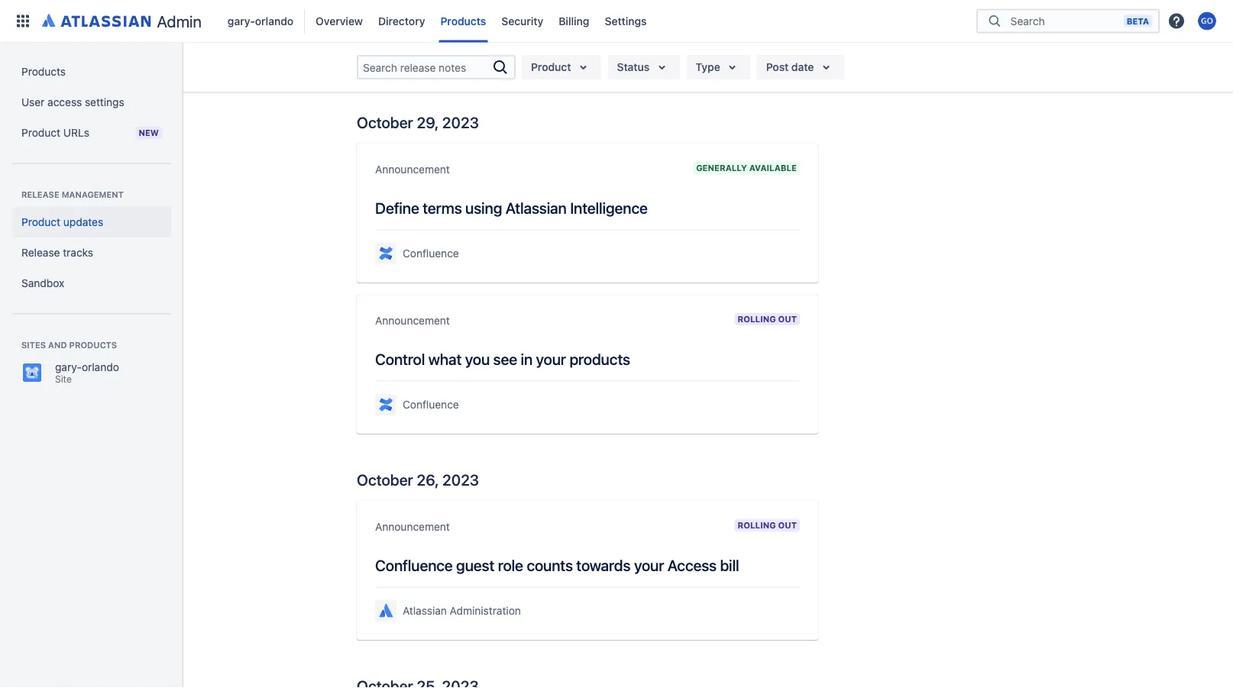 Task type: describe. For each thing, give the bounding box(es) containing it.
user access settings
[[21, 96, 124, 109]]

orlando for gary-orlando site
[[82, 361, 119, 374]]

october 26, 2023
[[357, 471, 479, 489]]

intelligence
[[570, 199, 648, 217]]

announcement for confluence
[[375, 521, 450, 533]]

1 vertical spatial products link
[[12, 57, 171, 87]]

towards
[[576, 556, 631, 574]]

guest
[[456, 556, 494, 574]]

26,
[[417, 471, 439, 489]]

search image
[[491, 58, 510, 76]]

counts
[[527, 556, 573, 574]]

generally available
[[696, 163, 797, 173]]

your for in
[[536, 350, 566, 368]]

release for release management
[[21, 190, 59, 200]]

overview link
[[311, 9, 368, 33]]

user access settings link
[[12, 87, 171, 118]]

bill
[[720, 556, 739, 574]]

announcement for define
[[375, 163, 450, 176]]

directory
[[378, 15, 425, 27]]

october 29, 2023
[[357, 113, 479, 131]]

security
[[501, 15, 543, 27]]

rolling out for confluence guest role counts towards your access bill
[[738, 521, 797, 531]]

settings
[[85, 96, 124, 109]]

products inside global navigation 'element'
[[440, 15, 486, 27]]

user
[[21, 96, 45, 109]]

1 horizontal spatial products link
[[436, 9, 491, 33]]

Search text field
[[358, 57, 491, 78]]

admin banner
[[0, 0, 1233, 43]]

1 horizontal spatial products
[[570, 350, 630, 368]]

urls
[[63, 126, 89, 139]]

account image
[[1198, 12, 1216, 30]]

confluence for what
[[403, 398, 459, 411]]

site
[[55, 374, 72, 384]]

confluence image for define terms using atlassian intelligence
[[377, 245, 395, 263]]

out for confluence guest role counts towards your access bill
[[778, 521, 797, 531]]

Search field
[[1006, 7, 1124, 35]]

sites and products
[[21, 340, 117, 350]]

help icon image
[[1168, 12, 1186, 30]]

see
[[493, 350, 517, 368]]

product button
[[522, 55, 602, 79]]

1 atlassian administration from the top
[[403, 41, 521, 53]]

status
[[617, 61, 650, 73]]

post date button
[[757, 55, 845, 79]]

product updates
[[21, 216, 103, 228]]

control what you see in your products
[[375, 350, 630, 368]]

2 vertical spatial confluence
[[375, 556, 453, 574]]

you
[[465, 350, 490, 368]]

status button
[[608, 55, 680, 79]]

product urls
[[21, 126, 89, 139]]

billing
[[559, 15, 589, 27]]

29,
[[417, 113, 439, 131]]

gary- for gary-orlando site
[[55, 361, 82, 374]]

october for october 29, 2023
[[357, 113, 413, 131]]

orlando for gary-orlando
[[255, 15, 294, 27]]

control
[[375, 350, 425, 368]]

admin
[[157, 11, 202, 31]]

atlassian administration link
[[357, 0, 818, 76]]

release tracks link
[[12, 238, 171, 268]]

2 administration from the top
[[450, 605, 521, 617]]

post date
[[766, 61, 814, 73]]

terms
[[423, 199, 462, 217]]

2 atlassian administration from the top
[[403, 605, 521, 617]]

release for release tracks
[[21, 246, 60, 259]]

gary-orlando link
[[223, 9, 298, 33]]



Task type: locate. For each thing, give the bounding box(es) containing it.
0 horizontal spatial your
[[536, 350, 566, 368]]

generally
[[696, 163, 747, 173]]

0 vertical spatial release
[[21, 190, 59, 200]]

1 announcement from the top
[[375, 163, 450, 176]]

1 vertical spatial october
[[357, 471, 413, 489]]

type button
[[686, 55, 751, 79]]

management
[[62, 190, 124, 200]]

gary- inside gary-orlando link
[[228, 15, 255, 27]]

gary-orlando site
[[55, 361, 119, 384]]

product for product
[[531, 61, 571, 73]]

admin link
[[37, 9, 208, 33]]

security link
[[497, 9, 548, 33]]

sites
[[21, 340, 46, 350]]

atlassian image
[[42, 11, 151, 29], [42, 11, 151, 29]]

1 vertical spatial out
[[778, 521, 797, 531]]

product for product urls
[[21, 126, 60, 139]]

0 vertical spatial october
[[357, 113, 413, 131]]

october left 26,
[[357, 471, 413, 489]]

your for towards
[[634, 556, 664, 574]]

gary-
[[228, 15, 255, 27], [55, 361, 82, 374]]

search icon image
[[986, 13, 1004, 29]]

0 vertical spatial out
[[778, 314, 797, 324]]

2 october from the top
[[357, 471, 413, 489]]

beta
[[1127, 16, 1149, 26]]

october
[[357, 113, 413, 131], [357, 471, 413, 489]]

products up gary-orlando site
[[69, 340, 117, 350]]

products link
[[436, 9, 491, 33], [12, 57, 171, 87]]

rolling
[[738, 314, 776, 324], [738, 521, 776, 531]]

1 vertical spatial release
[[21, 246, 60, 259]]

announcement up define
[[375, 163, 450, 176]]

2 2023 from the top
[[442, 471, 479, 489]]

1 vertical spatial your
[[634, 556, 664, 574]]

0 vertical spatial rolling
[[738, 314, 776, 324]]

0 vertical spatial product
[[531, 61, 571, 73]]

2 out from the top
[[778, 521, 797, 531]]

1 october from the top
[[357, 113, 413, 131]]

sandbox link
[[12, 268, 171, 299]]

2 vertical spatial atlassian
[[403, 605, 447, 617]]

release tracks
[[21, 246, 93, 259]]

0 horizontal spatial products
[[69, 340, 117, 350]]

1 vertical spatial rolling out
[[738, 521, 797, 531]]

products link left security link
[[436, 9, 491, 33]]

atlassian administration down guest on the left of page
[[403, 605, 521, 617]]

1 vertical spatial rolling
[[738, 521, 776, 531]]

1 vertical spatial product
[[21, 126, 60, 139]]

product up release tracks
[[21, 216, 60, 228]]

orlando inside gary-orlando site
[[82, 361, 119, 374]]

0 horizontal spatial gary-
[[55, 361, 82, 374]]

october left 29,
[[357, 113, 413, 131]]

out for control what you see in your products
[[778, 314, 797, 324]]

2 release from the top
[[21, 246, 60, 259]]

gary-orlando
[[228, 15, 294, 27]]

confluence left guest on the left of page
[[375, 556, 453, 574]]

2 rolling from the top
[[738, 521, 776, 531]]

0 horizontal spatial products
[[21, 65, 66, 78]]

in
[[521, 350, 533, 368]]

2023 right 29,
[[442, 113, 479, 131]]

confluence for terms
[[403, 247, 459, 260]]

confluence right confluence icon
[[403, 398, 459, 411]]

settings link
[[600, 9, 651, 33]]

release up product updates
[[21, 190, 59, 200]]

tracks
[[63, 246, 93, 259]]

orlando down sites and products on the left of page
[[82, 361, 119, 374]]

0 horizontal spatial orlando
[[82, 361, 119, 374]]

announcement
[[375, 163, 450, 176], [375, 314, 450, 327], [375, 521, 450, 533]]

products
[[440, 15, 486, 27], [21, 65, 66, 78]]

confluence image
[[377, 245, 395, 263], [377, 245, 395, 263], [377, 396, 395, 414]]

gary- inside gary-orlando site
[[55, 361, 82, 374]]

1 out from the top
[[778, 314, 797, 324]]

what
[[428, 350, 462, 368]]

atlassian
[[403, 41, 447, 53], [506, 199, 567, 217], [403, 605, 447, 617]]

billing link
[[554, 9, 594, 33]]

product right the search image
[[531, 61, 571, 73]]

product down user
[[21, 126, 60, 139]]

0 vertical spatial rolling out
[[738, 314, 797, 324]]

your
[[536, 350, 566, 368], [634, 556, 664, 574]]

0 vertical spatial 2023
[[442, 113, 479, 131]]

your left the 'access'
[[634, 556, 664, 574]]

0 vertical spatial announcement
[[375, 163, 450, 176]]

announcement up "control"
[[375, 314, 450, 327]]

release up the sandbox
[[21, 246, 60, 259]]

october for october 26, 2023
[[357, 471, 413, 489]]

0 vertical spatial gary-
[[228, 15, 255, 27]]

confluence guest role counts towards your access bill
[[375, 556, 739, 574]]

announcement down the october 26, 2023 at the left bottom of the page
[[375, 521, 450, 533]]

confluence image for control what you see in your products
[[377, 396, 395, 414]]

atlassian administration up search text box on the left top
[[403, 41, 521, 53]]

0 vertical spatial products link
[[436, 9, 491, 33]]

1 vertical spatial announcement
[[375, 314, 450, 327]]

announcement for control
[[375, 314, 450, 327]]

1 horizontal spatial your
[[634, 556, 664, 574]]

1 administration from the top
[[450, 41, 521, 53]]

rolling out
[[738, 314, 797, 324], [738, 521, 797, 531]]

2 vertical spatial announcement
[[375, 521, 450, 533]]

using
[[465, 199, 502, 217]]

updates
[[63, 216, 103, 228]]

1 vertical spatial gary-
[[55, 361, 82, 374]]

1 horizontal spatial orlando
[[255, 15, 294, 27]]

administration
[[450, 41, 521, 53], [450, 605, 521, 617]]

1 release from the top
[[21, 190, 59, 200]]

out
[[778, 314, 797, 324], [778, 521, 797, 531]]

administration down guest on the left of page
[[450, 605, 521, 617]]

available
[[749, 163, 797, 173]]

1 vertical spatial 2023
[[442, 471, 479, 489]]

define
[[375, 199, 419, 217]]

rolling out for control what you see in your products
[[738, 314, 797, 324]]

0 vertical spatial your
[[536, 350, 566, 368]]

product updates link
[[12, 207, 171, 238]]

products
[[69, 340, 117, 350], [570, 350, 630, 368]]

confluence
[[403, 247, 459, 260], [403, 398, 459, 411], [375, 556, 453, 574]]

rolling for confluence guest role counts towards your access bill
[[738, 521, 776, 531]]

1 vertical spatial atlassian
[[506, 199, 567, 217]]

gary- right "admin"
[[228, 15, 255, 27]]

release management
[[21, 190, 124, 200]]

type
[[696, 61, 720, 73]]

new
[[139, 128, 159, 138]]

administration up the search image
[[450, 41, 521, 53]]

1 horizontal spatial products
[[440, 15, 486, 27]]

directory link
[[374, 9, 430, 33]]

and
[[48, 340, 67, 350]]

0 vertical spatial atlassian
[[403, 41, 447, 53]]

2 announcement from the top
[[375, 314, 450, 327]]

products link up "settings"
[[12, 57, 171, 87]]

1 2023 from the top
[[442, 113, 479, 131]]

1 vertical spatial administration
[[450, 605, 521, 617]]

orlando left the 'overview'
[[255, 15, 294, 27]]

orlando
[[255, 15, 294, 27], [82, 361, 119, 374]]

0 vertical spatial atlassian administration
[[403, 41, 521, 53]]

sandbox
[[21, 277, 64, 290]]

define terms using atlassian intelligence
[[375, 199, 648, 217]]

rolling for control what you see in your products
[[738, 314, 776, 324]]

0 vertical spatial products
[[440, 15, 486, 27]]

orlando inside gary-orlando link
[[255, 15, 294, 27]]

products left security at the left of page
[[440, 15, 486, 27]]

confluence down terms
[[403, 247, 459, 260]]

1 vertical spatial orlando
[[82, 361, 119, 374]]

product
[[531, 61, 571, 73], [21, 126, 60, 139], [21, 216, 60, 228]]

products right in at bottom left
[[570, 350, 630, 368]]

appswitcher icon image
[[14, 12, 32, 30]]

open datetime selection image
[[817, 58, 835, 76]]

settings
[[605, 15, 647, 27]]

2023
[[442, 113, 479, 131], [442, 471, 479, 489]]

post
[[766, 61, 789, 73]]

1 vertical spatial confluence
[[403, 398, 459, 411]]

0 vertical spatial administration
[[450, 41, 521, 53]]

overview
[[316, 15, 363, 27]]

1 horizontal spatial gary-
[[228, 15, 255, 27]]

release
[[21, 190, 59, 200], [21, 246, 60, 259]]

atlassian administration
[[403, 41, 521, 53], [403, 605, 521, 617]]

0 vertical spatial orlando
[[255, 15, 294, 27]]

role
[[498, 556, 523, 574]]

access
[[668, 556, 717, 574]]

0 horizontal spatial products link
[[12, 57, 171, 87]]

2023 for october 29, 2023
[[442, 113, 479, 131]]

1 rolling from the top
[[738, 314, 776, 324]]

gary- for gary-orlando
[[228, 15, 255, 27]]

confluence image
[[377, 396, 395, 414]]

product inside popup button
[[531, 61, 571, 73]]

access
[[47, 96, 82, 109]]

atlassian administration image
[[377, 38, 395, 57], [377, 38, 395, 57], [377, 602, 395, 620], [377, 602, 395, 620]]

0 vertical spatial confluence
[[403, 247, 459, 260]]

1 vertical spatial products
[[21, 65, 66, 78]]

2 vertical spatial product
[[21, 216, 60, 228]]

1 rolling out from the top
[[738, 314, 797, 324]]

3 announcement from the top
[[375, 521, 450, 533]]

date
[[792, 61, 814, 73]]

2 rolling out from the top
[[738, 521, 797, 531]]

global navigation element
[[9, 0, 977, 42]]

1 vertical spatial atlassian administration
[[403, 605, 521, 617]]

products up user
[[21, 65, 66, 78]]

2023 right 26,
[[442, 471, 479, 489]]

toggle navigation image
[[168, 61, 202, 92]]

2023 for october 26, 2023
[[442, 471, 479, 489]]

gary- down sites and products on the left of page
[[55, 361, 82, 374]]

product for product updates
[[21, 216, 60, 228]]

administration inside the atlassian administration link
[[450, 41, 521, 53]]

your right in at bottom left
[[536, 350, 566, 368]]



Task type: vqa. For each thing, say whether or not it's contained in the screenshot.
rightmost gary-
yes



